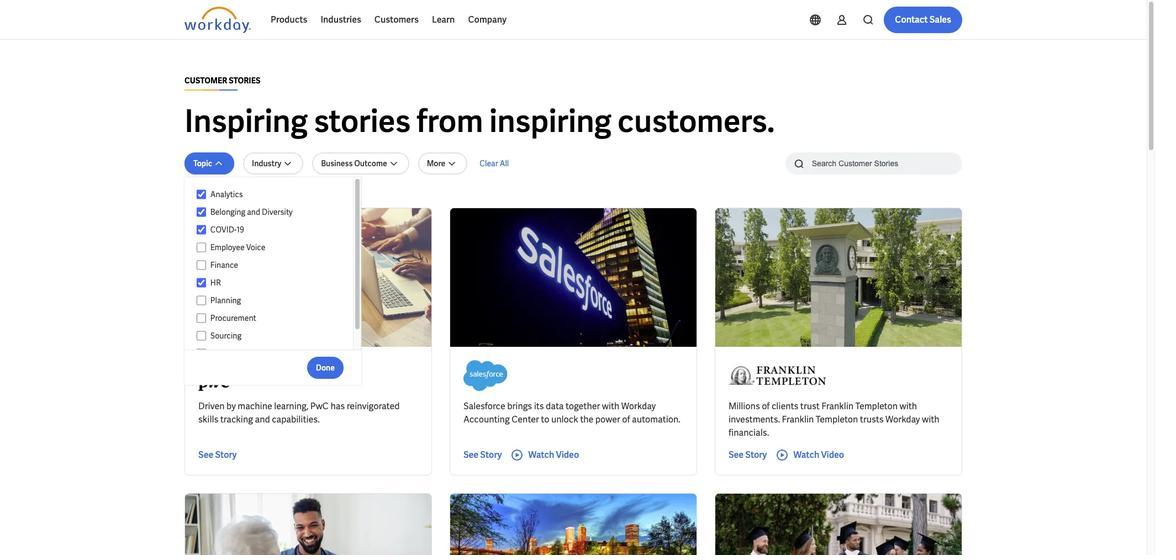 Task type: vqa. For each thing, say whether or not it's contained in the screenshot.
3rd See
yes



Task type: describe. For each thing, give the bounding box(es) containing it.
millions
[[729, 401, 761, 412]]

done
[[316, 363, 335, 373]]

salesforce
[[464, 401, 506, 412]]

0 vertical spatial templeton
[[856, 401, 898, 412]]

done button
[[307, 357, 344, 379]]

to
[[541, 414, 550, 426]]

power
[[596, 414, 621, 426]]

of inside millions of clients trust franklin templeton with investments. franklin templeton trusts workday with financials.
[[762, 401, 770, 412]]

watch video for to
[[529, 449, 580, 461]]

1 horizontal spatial with
[[900, 401, 918, 412]]

customers button
[[368, 7, 426, 33]]

belonging and diversity
[[211, 207, 293, 217]]

unlock
[[552, 414, 579, 426]]

clear all button
[[477, 153, 513, 175]]

covid-19
[[211, 225, 244, 235]]

see story for salesforce brings its data together with workday accounting center to unlock the power of automation.
[[464, 449, 502, 461]]

contact sales
[[896, 14, 952, 25]]

all
[[500, 159, 509, 169]]

1 vertical spatial templeton
[[816, 414, 859, 426]]

employee voice
[[211, 243, 266, 253]]

investments.
[[729, 414, 781, 426]]

sourcing link
[[206, 329, 343, 343]]

data
[[546, 401, 564, 412]]

1 see from the left
[[198, 449, 214, 461]]

topic
[[193, 159, 212, 169]]

diversity
[[262, 207, 293, 217]]

418
[[185, 190, 196, 200]]

technology link
[[206, 347, 343, 360]]

financials.
[[729, 427, 770, 439]]

industry
[[252, 159, 282, 169]]

418 results
[[185, 190, 224, 200]]

industries
[[321, 14, 361, 25]]

watch for franklin
[[794, 449, 820, 461]]

driven by machine learning, pwc has reinvigorated skills tracking and capabilities.
[[198, 401, 400, 426]]

business outcome
[[321, 159, 387, 169]]

business
[[321, 159, 353, 169]]

finance link
[[206, 259, 343, 272]]

sales
[[930, 14, 952, 25]]

video for templeton
[[822, 449, 845, 461]]

accounting
[[464, 414, 510, 426]]

clear all
[[480, 159, 509, 169]]

products
[[271, 14, 308, 25]]

belonging
[[211, 207, 246, 217]]

analytics
[[211, 190, 243, 200]]

driven
[[198, 401, 225, 412]]

finance
[[211, 260, 238, 270]]

clear
[[480, 159, 499, 169]]

1 see story from the left
[[198, 449, 237, 461]]

watch video link for center
[[511, 449, 580, 462]]

customers.
[[618, 101, 775, 142]]

trusts
[[861, 414, 884, 426]]

pricewaterhousecoopers global licensing services corporation (pwc) image
[[198, 360, 239, 391]]

customer
[[185, 76, 227, 86]]

covid-
[[211, 225, 237, 235]]

hr link
[[206, 276, 343, 290]]

customers
[[375, 14, 419, 25]]

more
[[427, 159, 446, 169]]

salesforce brings its data together with workday accounting center to unlock the power of automation.
[[464, 401, 681, 426]]

stories
[[314, 101, 411, 142]]

watch for center
[[529, 449, 555, 461]]

more button
[[418, 153, 468, 175]]

contact sales link
[[885, 7, 963, 33]]

of inside salesforce brings its data together with workday accounting center to unlock the power of automation.
[[623, 414, 631, 426]]

industry button
[[243, 153, 304, 175]]

employee
[[211, 243, 245, 253]]

inspiring
[[490, 101, 612, 142]]

contact
[[896, 14, 929, 25]]

from
[[417, 101, 484, 142]]

see for millions of clients trust franklin templeton with investments. franklin templeton trusts workday with financials.
[[729, 449, 744, 461]]

outcome
[[354, 159, 387, 169]]

and inside driven by machine learning, pwc has reinvigorated skills tracking and capabilities.
[[255, 414, 270, 426]]

voice
[[246, 243, 266, 253]]

watch video link for franklin
[[776, 449, 845, 462]]

industries button
[[314, 7, 368, 33]]

watch video for templeton
[[794, 449, 845, 461]]

hr
[[211, 278, 221, 288]]

2 horizontal spatial with
[[923, 414, 940, 426]]

see story link for millions of clients trust franklin templeton with investments. franklin templeton trusts workday with financials.
[[729, 449, 768, 462]]

the
[[581, 414, 594, 426]]

learn
[[432, 14, 455, 25]]

inspiring
[[185, 101, 308, 142]]



Task type: locate. For each thing, give the bounding box(es) containing it.
templeton up trusts
[[856, 401, 898, 412]]

2 watch from the left
[[794, 449, 820, 461]]

3 see from the left
[[729, 449, 744, 461]]

0 horizontal spatial with
[[602, 401, 620, 412]]

of
[[762, 401, 770, 412], [623, 414, 631, 426]]

see down skills
[[198, 449, 214, 461]]

of right power at the bottom right of page
[[623, 414, 631, 426]]

workday right trusts
[[886, 414, 921, 426]]

1 horizontal spatial workday
[[886, 414, 921, 426]]

learning,
[[274, 401, 309, 412]]

story down accounting
[[481, 449, 502, 461]]

analytics link
[[206, 188, 343, 201]]

1 vertical spatial of
[[623, 414, 631, 426]]

belonging and diversity link
[[206, 206, 343, 219]]

2 see from the left
[[464, 449, 479, 461]]

technology
[[211, 349, 251, 359]]

story
[[215, 449, 237, 461], [481, 449, 502, 461], [746, 449, 768, 461]]

0 horizontal spatial see
[[198, 449, 214, 461]]

watch video link
[[511, 449, 580, 462], [776, 449, 845, 462]]

reinvigorated
[[347, 401, 400, 412]]

with inside salesforce brings its data together with workday accounting center to unlock the power of automation.
[[602, 401, 620, 412]]

2 watch video from the left
[[794, 449, 845, 461]]

see story down skills
[[198, 449, 237, 461]]

franklin
[[822, 401, 854, 412], [783, 414, 815, 426]]

inspiring stories from inspiring customers.
[[185, 101, 775, 142]]

video
[[556, 449, 580, 461], [822, 449, 845, 461]]

video for to
[[556, 449, 580, 461]]

1 horizontal spatial of
[[762, 401, 770, 412]]

1 story from the left
[[215, 449, 237, 461]]

automation.
[[632, 414, 681, 426]]

1 horizontal spatial watch video link
[[776, 449, 845, 462]]

1 horizontal spatial see
[[464, 449, 479, 461]]

company
[[469, 14, 507, 25]]

see for salesforce brings its data together with workday accounting center to unlock the power of automation.
[[464, 449, 479, 461]]

of up investments. in the bottom of the page
[[762, 401, 770, 412]]

watch down millions of clients trust franklin templeton with investments. franklin templeton trusts workday with financials.
[[794, 449, 820, 461]]

machine
[[238, 401, 272, 412]]

templeton
[[856, 401, 898, 412], [816, 414, 859, 426]]

see
[[198, 449, 214, 461], [464, 449, 479, 461], [729, 449, 744, 461]]

1 horizontal spatial story
[[481, 449, 502, 461]]

see story down financials.
[[729, 449, 768, 461]]

story for salesforce brings its data together with workday accounting center to unlock the power of automation.
[[481, 449, 502, 461]]

business outcome button
[[312, 153, 409, 175]]

sourcing
[[211, 331, 242, 341]]

salesforce.com image
[[464, 360, 508, 391]]

see story link down accounting
[[464, 449, 502, 462]]

0 vertical spatial and
[[247, 207, 260, 217]]

2 story from the left
[[481, 449, 502, 461]]

watch video link down millions of clients trust franklin templeton with investments. franklin templeton trusts workday with financials.
[[776, 449, 845, 462]]

franklin right the trust on the bottom right of the page
[[822, 401, 854, 412]]

workday up 'automation.'
[[622, 401, 656, 412]]

trust
[[801, 401, 820, 412]]

video down unlock
[[556, 449, 580, 461]]

by
[[227, 401, 236, 412]]

its
[[534, 401, 544, 412]]

video down millions of clients trust franklin templeton with investments. franklin templeton trusts workday with financials.
[[822, 449, 845, 461]]

0 horizontal spatial of
[[623, 414, 631, 426]]

clients
[[772, 401, 799, 412]]

1 vertical spatial workday
[[886, 414, 921, 426]]

watch video
[[529, 449, 580, 461], [794, 449, 845, 461]]

brings
[[508, 401, 533, 412]]

and
[[247, 207, 260, 217], [255, 414, 270, 426]]

Search Customer Stories text field
[[806, 154, 941, 173]]

workday inside millions of clients trust franklin templeton with investments. franklin templeton trusts workday with financials.
[[886, 414, 921, 426]]

see story link
[[198, 449, 237, 462], [464, 449, 502, 462], [729, 449, 768, 462]]

None checkbox
[[197, 278, 206, 288], [197, 296, 206, 306], [197, 313, 206, 323], [197, 349, 206, 359], [197, 278, 206, 288], [197, 296, 206, 306], [197, 313, 206, 323], [197, 349, 206, 359]]

story down tracking
[[215, 449, 237, 461]]

1 horizontal spatial watch video
[[794, 449, 845, 461]]

1 horizontal spatial franklin
[[822, 401, 854, 412]]

workday
[[622, 401, 656, 412], [886, 414, 921, 426]]

1 see story link from the left
[[198, 449, 237, 462]]

0 horizontal spatial story
[[215, 449, 237, 461]]

None checkbox
[[197, 190, 206, 200], [197, 207, 206, 217], [197, 225, 206, 235], [197, 243, 206, 253], [197, 260, 206, 270], [197, 331, 206, 341], [197, 190, 206, 200], [197, 207, 206, 217], [197, 225, 206, 235], [197, 243, 206, 253], [197, 260, 206, 270], [197, 331, 206, 341]]

2 see story from the left
[[464, 449, 502, 461]]

procurement
[[211, 313, 256, 323]]

1 horizontal spatial see story link
[[464, 449, 502, 462]]

employee voice link
[[206, 241, 343, 254]]

watch video down millions of clients trust franklin templeton with investments. franklin templeton trusts workday with financials.
[[794, 449, 845, 461]]

2 horizontal spatial see story link
[[729, 449, 768, 462]]

franklin down the trust on the bottom right of the page
[[783, 414, 815, 426]]

0 vertical spatial franklin
[[822, 401, 854, 412]]

0 horizontal spatial workday
[[622, 401, 656, 412]]

1 watch from the left
[[529, 449, 555, 461]]

1 vertical spatial franklin
[[783, 414, 815, 426]]

2 see story link from the left
[[464, 449, 502, 462]]

covid-19 link
[[206, 223, 343, 237]]

see down financials.
[[729, 449, 744, 461]]

2 watch video link from the left
[[776, 449, 845, 462]]

watch down the to
[[529, 449, 555, 461]]

planning
[[211, 296, 241, 306]]

1 watch video from the left
[[529, 449, 580, 461]]

3 story from the left
[[746, 449, 768, 461]]

planning link
[[206, 294, 343, 307]]

0 vertical spatial workday
[[622, 401, 656, 412]]

0 horizontal spatial watch video link
[[511, 449, 580, 462]]

workday inside salesforce brings its data together with workday accounting center to unlock the power of automation.
[[622, 401, 656, 412]]

procurement link
[[206, 312, 343, 325]]

0 horizontal spatial see story link
[[198, 449, 237, 462]]

19
[[237, 225, 244, 235]]

watch video down the to
[[529, 449, 580, 461]]

topic button
[[185, 153, 234, 175]]

0 horizontal spatial watch video
[[529, 449, 580, 461]]

see story down accounting
[[464, 449, 502, 461]]

templeton down the trust on the bottom right of the page
[[816, 414, 859, 426]]

go to the homepage image
[[185, 7, 251, 33]]

and down machine
[[255, 414, 270, 426]]

with
[[602, 401, 620, 412], [900, 401, 918, 412], [923, 414, 940, 426]]

2 horizontal spatial see
[[729, 449, 744, 461]]

see down accounting
[[464, 449, 479, 461]]

0 horizontal spatial franklin
[[783, 414, 815, 426]]

1 vertical spatial and
[[255, 414, 270, 426]]

see story link down skills
[[198, 449, 237, 462]]

1 horizontal spatial see story
[[464, 449, 502, 461]]

1 video from the left
[[556, 449, 580, 461]]

has
[[331, 401, 345, 412]]

see story for millions of clients trust franklin templeton with investments. franklin templeton trusts workday with financials.
[[729, 449, 768, 461]]

0 horizontal spatial see story
[[198, 449, 237, 461]]

and left diversity
[[247, 207, 260, 217]]

2 video from the left
[[822, 449, 845, 461]]

1 horizontal spatial video
[[822, 449, 845, 461]]

see story link down financials.
[[729, 449, 768, 462]]

1 horizontal spatial watch
[[794, 449, 820, 461]]

0 horizontal spatial video
[[556, 449, 580, 461]]

3 see story link from the left
[[729, 449, 768, 462]]

2 horizontal spatial story
[[746, 449, 768, 461]]

capabilities.
[[272, 414, 320, 426]]

tracking
[[220, 414, 253, 426]]

0 vertical spatial of
[[762, 401, 770, 412]]

1 watch video link from the left
[[511, 449, 580, 462]]

2 horizontal spatial see story
[[729, 449, 768, 461]]

pwc
[[311, 401, 329, 412]]

together
[[566, 401, 601, 412]]

see story
[[198, 449, 237, 461], [464, 449, 502, 461], [729, 449, 768, 461]]

results
[[198, 190, 224, 200]]

millions of clients trust franklin templeton with investments. franklin templeton trusts workday with financials.
[[729, 401, 940, 439]]

watch video link down the to
[[511, 449, 580, 462]]

stories
[[229, 76, 261, 86]]

company button
[[462, 7, 514, 33]]

products button
[[264, 7, 314, 33]]

3 see story from the left
[[729, 449, 768, 461]]

skills
[[198, 414, 219, 426]]

0 horizontal spatial watch
[[529, 449, 555, 461]]

story for millions of clients trust franklin templeton with investments. franklin templeton trusts workday with financials.
[[746, 449, 768, 461]]

see story link for salesforce brings its data together with workday accounting center to unlock the power of automation.
[[464, 449, 502, 462]]

customer stories
[[185, 76, 261, 86]]

learn button
[[426, 7, 462, 33]]

franklin templeton companies, llc image
[[729, 360, 826, 391]]

story down financials.
[[746, 449, 768, 461]]

center
[[512, 414, 540, 426]]



